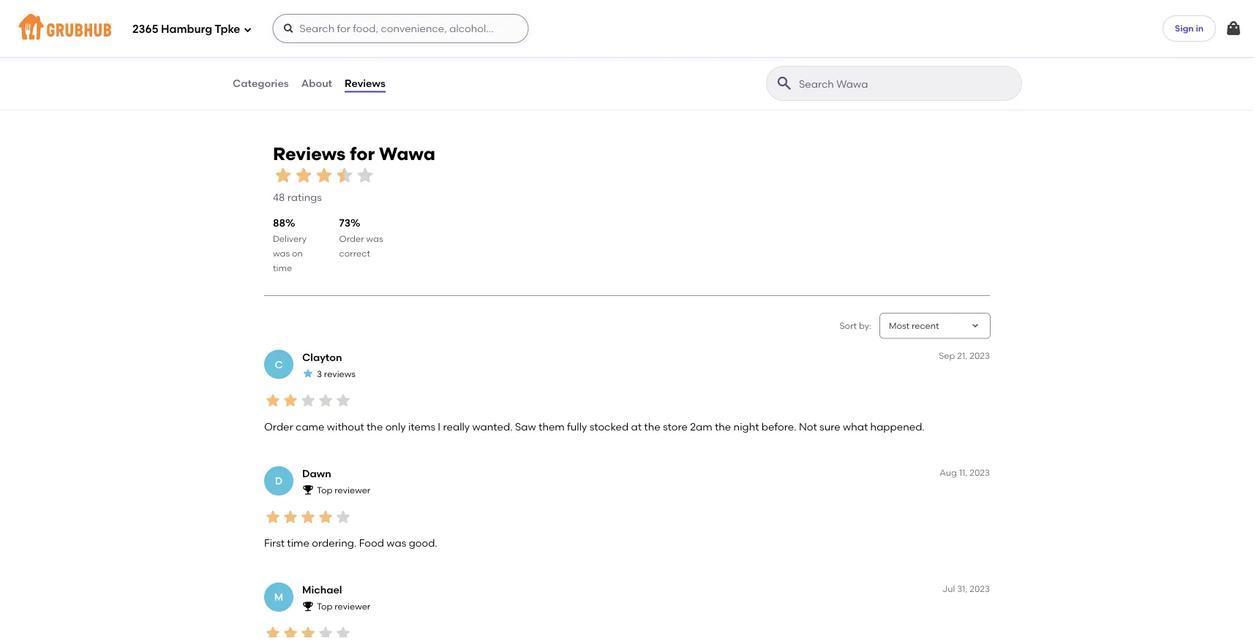 Task type: vqa. For each thing, say whether or not it's contained in the screenshot.
min corresponding to Chili's
yes



Task type: describe. For each thing, give the bounding box(es) containing it.
top reviewer for michael
[[317, 602, 370, 613]]

2am
[[690, 421, 713, 433]]

sort by:
[[840, 321, 872, 331]]

at
[[631, 421, 642, 433]]

svg image
[[243, 25, 252, 34]]

Sort by: field
[[889, 320, 939, 333]]

20–30 for wawa
[[515, 50, 540, 61]]

jul 31, 2023
[[942, 584, 990, 595]]

came
[[296, 421, 324, 433]]

for
[[350, 143, 375, 164]]

21,
[[957, 351, 968, 362]]

20–30 min 1.96 mi
[[253, 50, 297, 74]]

0 horizontal spatial wawa
[[379, 143, 435, 164]]

top for dawn
[[317, 485, 332, 496]]

correct
[[339, 248, 370, 259]]

wawa link
[[515, 12, 740, 28]]

them
[[539, 421, 565, 433]]

2365 hamburg tpke
[[132, 23, 240, 36]]

4.99
[[776, 63, 793, 74]]

main navigation navigation
[[0, 0, 1254, 57]]

d
[[275, 475, 283, 487]]

15–25
[[776, 50, 800, 61]]

store
[[663, 421, 688, 433]]

chili's
[[253, 13, 288, 27]]

magnifying glass icon image
[[776, 75, 793, 92]]

1 the from the left
[[367, 421, 383, 433]]

2365
[[132, 23, 158, 36]]

48 ratings
[[273, 191, 322, 203]]

time inside 88 delivery was on time
[[273, 263, 292, 274]]

3 reviews
[[317, 369, 356, 380]]

sign
[[1175, 23, 1194, 34]]

88 delivery was on time
[[273, 217, 307, 274]]

mi for chili's
[[271, 63, 282, 74]]

59
[[952, 66, 964, 78]]

73 order was correct
[[339, 217, 383, 259]]

by:
[[859, 321, 872, 331]]

happened.
[[871, 421, 925, 433]]

caret down icon image
[[970, 320, 981, 332]]

was for 88
[[273, 248, 290, 259]]

mi for wawa
[[533, 63, 544, 74]]

20–30 for chili's
[[253, 50, 279, 61]]

stocked
[[590, 421, 629, 433]]

min for chili's
[[281, 50, 297, 61]]

only
[[385, 421, 406, 433]]

3
[[317, 369, 322, 380]]

m
[[274, 592, 283, 604]]

reviews for reviews for wawa
[[273, 143, 346, 164]]

0 horizontal spatial svg image
[[283, 23, 294, 34]]

2023 for order came without the only items i really wanted. saw them fully stocked at the store 2am the night before. not sure what happened.
[[970, 351, 990, 362]]

categories button
[[232, 57, 290, 110]]

3 2023 from the top
[[970, 584, 990, 595]]

delivery
[[273, 233, 307, 244]]

chili's link
[[253, 12, 478, 28]]

fully
[[567, 421, 587, 433]]

2 the from the left
[[644, 421, 661, 433]]

chicken
[[274, 32, 309, 42]]

sure
[[820, 421, 841, 433]]

reviews for wawa
[[273, 143, 435, 164]]

reviews
[[324, 369, 356, 380]]

recent
[[912, 321, 939, 331]]

i
[[438, 421, 441, 433]]

most
[[889, 321, 910, 331]]

hamburg
[[161, 23, 212, 36]]

1 vertical spatial time
[[287, 537, 309, 550]]

subscription pass image
[[253, 31, 268, 43]]

trophy icon image for dawn
[[302, 485, 314, 496]]

reviewer for dawn
[[335, 485, 370, 496]]

1 horizontal spatial wawa
[[515, 13, 551, 27]]

saw
[[515, 421, 536, 433]]

most recent
[[889, 321, 939, 331]]



Task type: locate. For each thing, give the bounding box(es) containing it.
min for wawa
[[543, 50, 558, 61]]

ordering.
[[312, 537, 357, 550]]

dawn
[[302, 468, 331, 480]]

sep 21, 2023
[[939, 351, 990, 362]]

was inside 88 delivery was on time
[[273, 248, 290, 259]]

20–30 inside '20–30 min 4.15 mi'
[[515, 50, 540, 61]]

2 top from the top
[[317, 602, 332, 613]]

order left came at the bottom of page
[[264, 421, 293, 433]]

2 2023 from the top
[[970, 467, 990, 478]]

1 min from the left
[[281, 50, 297, 61]]

sep
[[939, 351, 955, 362]]

2 mi from the left
[[533, 63, 544, 74]]

reviews button
[[344, 57, 386, 110]]

2023
[[970, 351, 990, 362], [970, 467, 990, 478], [970, 584, 990, 595]]

night
[[734, 421, 759, 433]]

was left the on at top left
[[273, 248, 290, 259]]

was
[[366, 233, 383, 244], [273, 248, 290, 259], [387, 537, 406, 550]]

tpke
[[215, 23, 240, 36]]

1 horizontal spatial min
[[543, 50, 558, 61]]

top reviewer
[[317, 485, 370, 496], [317, 602, 370, 613]]

order up correct
[[339, 233, 364, 244]]

1 trophy icon image from the top
[[302, 485, 314, 496]]

2 top reviewer from the top
[[317, 602, 370, 613]]

0 vertical spatial time
[[273, 263, 292, 274]]

1 horizontal spatial 20–30
[[515, 50, 540, 61]]

0 horizontal spatial 20–30
[[253, 50, 279, 61]]

ratings right 48
[[287, 191, 322, 203]]

1 horizontal spatial the
[[644, 421, 661, 433]]

31,
[[957, 584, 968, 595]]

3 min from the left
[[802, 50, 818, 61]]

svg image right subscription pass image
[[283, 23, 294, 34]]

reviews
[[345, 77, 385, 90], [273, 143, 346, 164]]

the right 2am
[[715, 421, 731, 433]]

min down chicken
[[281, 50, 297, 61]]

2 vertical spatial was
[[387, 537, 406, 550]]

trophy icon image
[[302, 485, 314, 496], [302, 601, 314, 613]]

time down the on at top left
[[273, 263, 292, 274]]

0 horizontal spatial min
[[281, 50, 297, 61]]

in
[[1196, 23, 1204, 34]]

mi inside 20–30 min 1.96 mi
[[271, 63, 282, 74]]

mi right 4.15 at the top of page
[[533, 63, 544, 74]]

before.
[[762, 421, 797, 433]]

ratings right the 59
[[966, 66, 1001, 78]]

2 horizontal spatial the
[[715, 421, 731, 433]]

subscription pass image
[[515, 31, 529, 43]]

svg image
[[1225, 20, 1243, 37], [283, 23, 294, 34]]

food
[[359, 537, 384, 550]]

order came without the only items i really wanted. saw them fully stocked at the store 2am the night before. not sure what happened.
[[264, 421, 925, 433]]

the left only
[[367, 421, 383, 433]]

15–25 min 4.99 mi
[[776, 50, 818, 74]]

0 vertical spatial was
[[366, 233, 383, 244]]

0 horizontal spatial order
[[264, 421, 293, 433]]

about button
[[301, 57, 333, 110]]

c
[[275, 359, 283, 371]]

2 vertical spatial 2023
[[970, 584, 990, 595]]

on
[[292, 248, 303, 259]]

73
[[339, 217, 351, 230]]

20–30 up the 1.96
[[253, 50, 279, 61]]

0 vertical spatial order
[[339, 233, 364, 244]]

0 vertical spatial ratings
[[966, 66, 1001, 78]]

min
[[281, 50, 297, 61], [543, 50, 558, 61], [802, 50, 818, 61]]

the right the at
[[644, 421, 661, 433]]

mi
[[271, 63, 282, 74], [533, 63, 544, 74], [796, 63, 807, 74]]

1 horizontal spatial mi
[[533, 63, 544, 74]]

was inside 73 order was correct
[[366, 233, 383, 244]]

88
[[273, 217, 285, 230]]

trophy icon image for michael
[[302, 601, 314, 613]]

aug
[[940, 467, 957, 478]]

reviewer
[[335, 485, 370, 496], [335, 602, 370, 613]]

2 min from the left
[[543, 50, 558, 61]]

2023 right 11, at the bottom right of the page
[[970, 467, 990, 478]]

min down bagels on the top of page
[[543, 50, 558, 61]]

was up correct
[[366, 233, 383, 244]]

1 horizontal spatial ratings
[[966, 66, 1001, 78]]

0 vertical spatial reviewer
[[335, 485, 370, 496]]

trophy icon image down dawn at the bottom left of page
[[302, 485, 314, 496]]

reviews right about
[[345, 77, 385, 90]]

first time ordering. food was good.
[[264, 537, 437, 550]]

sort
[[840, 321, 857, 331]]

1.96
[[253, 63, 268, 74]]

1 vertical spatial top reviewer
[[317, 602, 370, 613]]

min inside '20–30 min 4.15 mi'
[[543, 50, 558, 61]]

1 vertical spatial top
[[317, 602, 332, 613]]

20–30
[[253, 50, 279, 61], [515, 50, 540, 61]]

without
[[327, 421, 364, 433]]

trophy icon image down michael on the left
[[302, 601, 314, 613]]

top reviewer down dawn at the bottom left of page
[[317, 485, 370, 496]]

2 20–30 from the left
[[515, 50, 540, 61]]

bagels
[[535, 32, 564, 42]]

mi inside '20–30 min 4.15 mi'
[[533, 63, 544, 74]]

1 vertical spatial reviews
[[273, 143, 346, 164]]

reviews for reviews
[[345, 77, 385, 90]]

min inside 15–25 min 4.99 mi
[[802, 50, 818, 61]]

1 2023 from the top
[[970, 351, 990, 362]]

min right 15–25
[[802, 50, 818, 61]]

1 horizontal spatial was
[[366, 233, 383, 244]]

2023 right 31,
[[970, 584, 990, 595]]

top down michael on the left
[[317, 602, 332, 613]]

svg image right the in
[[1225, 20, 1243, 37]]

0 horizontal spatial was
[[273, 248, 290, 259]]

reviewer up first time ordering. food was good.
[[335, 485, 370, 496]]

wawa up subscription pass icon
[[515, 13, 551, 27]]

was for 73
[[366, 233, 383, 244]]

0 vertical spatial top reviewer
[[317, 485, 370, 496]]

2 reviewer from the top
[[335, 602, 370, 613]]

1 vertical spatial wawa
[[379, 143, 435, 164]]

top
[[317, 485, 332, 496], [317, 602, 332, 613]]

sign in button
[[1163, 15, 1216, 42]]

ratings
[[966, 66, 1001, 78], [287, 191, 322, 203]]

really
[[443, 421, 470, 433]]

reviewer for michael
[[335, 602, 370, 613]]

1 reviewer from the top
[[335, 485, 370, 496]]

Search for food, convenience, alcohol... search field
[[272, 14, 529, 43]]

sign in
[[1175, 23, 1204, 34]]

0 horizontal spatial ratings
[[287, 191, 322, 203]]

reviewer down michael on the left
[[335, 602, 370, 613]]

ratings for 48 ratings
[[287, 191, 322, 203]]

2023 for first time ordering. food was good.
[[970, 467, 990, 478]]

3 the from the left
[[715, 421, 731, 433]]

2 horizontal spatial mi
[[796, 63, 807, 74]]

11,
[[959, 467, 968, 478]]

top for michael
[[317, 602, 332, 613]]

4.15
[[515, 63, 530, 74]]

michael
[[302, 584, 342, 597]]

min inside 20–30 min 1.96 mi
[[281, 50, 297, 61]]

clayton
[[302, 351, 342, 364]]

20–30 up 4.15 at the top of page
[[515, 50, 540, 61]]

ratings for 59 ratings
[[966, 66, 1001, 78]]

reviews up 48 ratings
[[273, 143, 346, 164]]

time
[[273, 263, 292, 274], [287, 537, 309, 550]]

1 horizontal spatial svg image
[[1225, 20, 1243, 37]]

0 vertical spatial top
[[317, 485, 332, 496]]

mi right 4.99 at the right of the page
[[796, 63, 807, 74]]

was right food
[[387, 537, 406, 550]]

top down dawn at the bottom left of page
[[317, 485, 332, 496]]

wawa right for
[[379, 143, 435, 164]]

top reviewer for dawn
[[317, 485, 370, 496]]

good.
[[409, 537, 437, 550]]

2023 right 21,
[[970, 351, 990, 362]]

reviews inside "button"
[[345, 77, 385, 90]]

1 vertical spatial reviewer
[[335, 602, 370, 613]]

1 top reviewer from the top
[[317, 485, 370, 496]]

1 vertical spatial order
[[264, 421, 293, 433]]

jul
[[942, 584, 955, 595]]

time right first
[[287, 537, 309, 550]]

1 vertical spatial was
[[273, 248, 290, 259]]

mi inside 15–25 min 4.99 mi
[[796, 63, 807, 74]]

48
[[273, 191, 285, 203]]

1 vertical spatial trophy icon image
[[302, 601, 314, 613]]

order
[[339, 233, 364, 244], [264, 421, 293, 433]]

wawa
[[515, 13, 551, 27], [379, 143, 435, 164]]

2 horizontal spatial was
[[387, 537, 406, 550]]

1 vertical spatial 2023
[[970, 467, 990, 478]]

0 vertical spatial reviews
[[345, 77, 385, 90]]

Search Wawa search field
[[798, 77, 1017, 91]]

0 horizontal spatial the
[[367, 421, 383, 433]]

first
[[264, 537, 285, 550]]

20–30 inside 20–30 min 1.96 mi
[[253, 50, 279, 61]]

1 top from the top
[[317, 485, 332, 496]]

wanted.
[[472, 421, 513, 433]]

0 vertical spatial 2023
[[970, 351, 990, 362]]

1 mi from the left
[[271, 63, 282, 74]]

aug 11, 2023
[[940, 467, 990, 478]]

categories
[[233, 77, 289, 90]]

0 horizontal spatial mi
[[271, 63, 282, 74]]

2 horizontal spatial min
[[802, 50, 818, 61]]

59 ratings
[[952, 66, 1001, 78]]

not
[[799, 421, 817, 433]]

star icon image
[[420, 50, 431, 61], [431, 50, 443, 61], [443, 50, 455, 61], [455, 50, 466, 61], [466, 50, 478, 61], [466, 50, 478, 61], [681, 50, 693, 61], [693, 50, 704, 61], [704, 50, 716, 61], [716, 50, 728, 61], [716, 50, 728, 61], [728, 50, 740, 61], [943, 50, 954, 61], [954, 50, 966, 61], [966, 50, 978, 61], [978, 50, 989, 61], [989, 50, 1001, 61], [989, 50, 1001, 61], [273, 165, 293, 186], [293, 165, 314, 186], [314, 165, 334, 186], [334, 165, 355, 186], [334, 165, 355, 186], [355, 165, 375, 186], [302, 368, 314, 380], [264, 392, 282, 410], [282, 392, 299, 410], [299, 392, 317, 410], [317, 392, 334, 410], [334, 392, 352, 410], [264, 509, 282, 526], [282, 509, 299, 526], [299, 509, 317, 526], [317, 509, 334, 526], [334, 509, 352, 526], [264, 625, 282, 639], [282, 625, 299, 639], [299, 625, 317, 639], [317, 625, 334, 639], [334, 625, 352, 639]]

about
[[301, 77, 332, 90]]

the
[[367, 421, 383, 433], [644, 421, 661, 433], [715, 421, 731, 433]]

order inside 73 order was correct
[[339, 233, 364, 244]]

20–30 min 4.15 mi
[[515, 50, 558, 74]]

mi right the 1.96
[[271, 63, 282, 74]]

0 vertical spatial trophy icon image
[[302, 485, 314, 496]]

top reviewer down michael on the left
[[317, 602, 370, 613]]

1 vertical spatial ratings
[[287, 191, 322, 203]]

3 mi from the left
[[796, 63, 807, 74]]

1 horizontal spatial order
[[339, 233, 364, 244]]

items
[[408, 421, 435, 433]]

2 trophy icon image from the top
[[302, 601, 314, 613]]

what
[[843, 421, 868, 433]]

0 vertical spatial wawa
[[515, 13, 551, 27]]

1 20–30 from the left
[[253, 50, 279, 61]]



